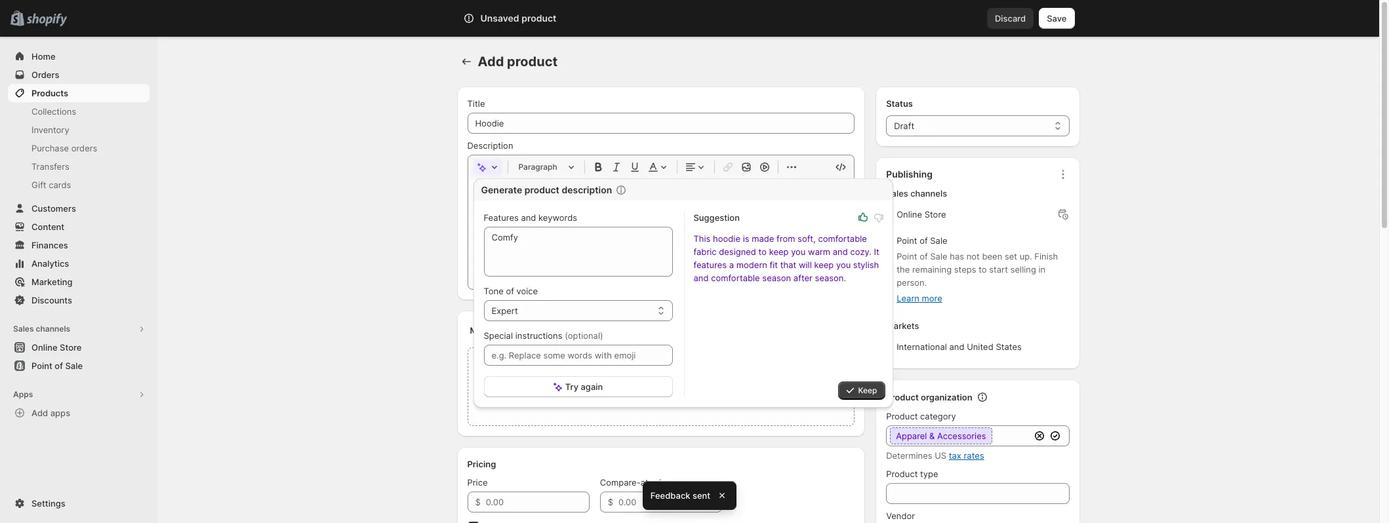 Task type: vqa. For each thing, say whether or not it's contained in the screenshot.
1 related to 1 day left in your trial
no



Task type: locate. For each thing, give the bounding box(es) containing it.
1 vertical spatial add
[[31, 408, 48, 418]]

you up season.
[[836, 260, 851, 270]]

fabric
[[694, 247, 717, 257]]

to
[[758, 247, 767, 257], [979, 264, 987, 275]]

1 horizontal spatial you
[[836, 260, 851, 270]]

sales channels down "publishing"
[[886, 188, 947, 199]]

generate
[[481, 184, 522, 195]]

cards
[[49, 180, 71, 190]]

online down sales channels "button"
[[31, 342, 57, 353]]

0 horizontal spatial sales channels
[[13, 324, 70, 334]]

0 horizontal spatial point of sale
[[31, 361, 83, 371]]

tax
[[949, 451, 961, 461]]

keep
[[858, 386, 877, 395]]

to down made
[[758, 247, 767, 257]]

product down the paragraph dropdown button
[[524, 184, 559, 195]]

channels
[[910, 188, 947, 199], [36, 324, 70, 334]]

1 vertical spatial sales
[[13, 324, 34, 334]]

person.
[[897, 277, 927, 288]]

settings
[[31, 498, 65, 509]]

pricing
[[467, 459, 496, 470]]

0 horizontal spatial channels
[[36, 324, 70, 334]]

learn
[[897, 293, 919, 304]]

1 horizontal spatial store
[[924, 209, 946, 220]]

to left start
[[979, 264, 987, 275]]

store
[[924, 209, 946, 220], [60, 342, 82, 353]]

category
[[920, 411, 956, 422]]

sales down "publishing"
[[886, 188, 908, 199]]

you up will
[[791, 247, 806, 257]]

1 horizontal spatial $
[[608, 497, 613, 508]]

0 vertical spatial keep
[[769, 247, 789, 257]]

unsaved product
[[480, 12, 556, 24]]

online down "publishing"
[[897, 209, 922, 220]]

more
[[922, 293, 942, 304]]

special
[[484, 331, 513, 341]]

0 vertical spatial sale
[[930, 235, 947, 246]]

2 vertical spatial product
[[886, 469, 918, 479]]

product category
[[886, 411, 956, 422]]

special instructions (optional)
[[484, 331, 603, 341]]

season.
[[815, 273, 846, 283]]

1 vertical spatial to
[[979, 264, 987, 275]]

1 $ from the left
[[475, 497, 481, 508]]

1 vertical spatial you
[[836, 260, 851, 270]]

compare-
[[600, 477, 641, 488]]

1 horizontal spatial online store
[[897, 209, 946, 220]]

a
[[729, 260, 734, 270]]

$ down price
[[475, 497, 481, 508]]

1 horizontal spatial comfortable
[[818, 233, 867, 244]]

Title text field
[[467, 113, 855, 134]]

add up title
[[478, 54, 504, 70]]

1 horizontal spatial keep
[[814, 260, 834, 270]]

0 vertical spatial add
[[478, 54, 504, 70]]

0 vertical spatial store
[[924, 209, 946, 220]]

0 vertical spatial online
[[897, 209, 922, 220]]

1 vertical spatial product
[[886, 411, 918, 422]]

0 vertical spatial sales
[[886, 188, 908, 199]]

online store down sales channels "button"
[[31, 342, 82, 353]]

2 vertical spatial point
[[31, 361, 52, 371]]

product
[[886, 392, 919, 403], [886, 411, 918, 422], [886, 469, 918, 479]]

markets
[[886, 321, 919, 331]]

1 vertical spatial channels
[[36, 324, 70, 334]]

after
[[793, 273, 813, 283]]

draft
[[894, 121, 914, 131]]

2 vertical spatial sale
[[65, 361, 83, 371]]

try
[[565, 382, 578, 392]]

point of sale up remaining
[[897, 235, 947, 246]]

1 vertical spatial keep
[[814, 260, 834, 270]]

it
[[874, 247, 879, 257]]

keep
[[769, 247, 789, 257], [814, 260, 834, 270]]

point inside button
[[31, 361, 52, 371]]

0 vertical spatial comfortable
[[818, 233, 867, 244]]

or
[[682, 392, 690, 402]]

1 vertical spatial product
[[507, 54, 558, 70]]

collections link
[[8, 102, 150, 121]]

product right unsaved
[[521, 12, 556, 24]]

1 product from the top
[[886, 392, 919, 403]]

1 vertical spatial point
[[897, 251, 917, 262]]

1 horizontal spatial add
[[478, 54, 504, 70]]

add apps button
[[8, 404, 150, 422]]

1 vertical spatial point of sale
[[31, 361, 83, 371]]

sales down discounts
[[13, 324, 34, 334]]

0 vertical spatial you
[[791, 247, 806, 257]]

0 horizontal spatial online
[[31, 342, 57, 353]]

finances
[[31, 240, 68, 251]]

0 horizontal spatial to
[[758, 247, 767, 257]]

price
[[467, 477, 488, 488]]

home
[[31, 51, 55, 62]]

1 vertical spatial sale
[[930, 251, 947, 262]]

media
[[470, 325, 495, 336]]

0 horizontal spatial store
[[60, 342, 82, 353]]

0 vertical spatial product
[[521, 12, 556, 24]]

keep up fit
[[769, 247, 789, 257]]

in
[[1038, 264, 1046, 275]]

2 vertical spatial product
[[524, 184, 559, 195]]

1 horizontal spatial sales
[[886, 188, 908, 199]]

home link
[[8, 47, 150, 66]]

online store down "publishing"
[[897, 209, 946, 220]]

up.
[[1020, 251, 1032, 262]]

of inside button
[[55, 361, 63, 371]]

channels down discounts
[[36, 324, 70, 334]]

comfortable up cozy.
[[818, 233, 867, 244]]

remaining
[[912, 264, 952, 275]]

1 horizontal spatial sales channels
[[886, 188, 947, 199]]

point of sale
[[897, 235, 947, 246], [31, 361, 83, 371]]

product down search
[[507, 54, 558, 70]]

product for generate
[[524, 184, 559, 195]]

cozy.
[[850, 247, 871, 257]]

add apps
[[31, 408, 70, 418]]

3 product from the top
[[886, 469, 918, 479]]

0 horizontal spatial $
[[475, 497, 481, 508]]

designed
[[719, 247, 756, 257]]

add left apps
[[31, 408, 48, 418]]

Product category text field
[[886, 426, 1030, 447]]

product down product organization
[[886, 411, 918, 422]]

1 vertical spatial online store
[[31, 342, 82, 353]]

0 horizontal spatial you
[[791, 247, 806, 257]]

has
[[950, 251, 964, 262]]

to inside point of sale has not been set up. finish the remaining steps to start selling in person. learn more
[[979, 264, 987, 275]]

suggestion
[[694, 212, 740, 223]]

store down "publishing"
[[924, 209, 946, 220]]

0 vertical spatial channels
[[910, 188, 947, 199]]

analytics link
[[8, 254, 150, 273]]

sales channels button
[[8, 320, 150, 338]]

0 horizontal spatial keep
[[769, 247, 789, 257]]

sales channels down discounts
[[13, 324, 70, 334]]

add inside button
[[31, 408, 48, 418]]

Product type text field
[[886, 483, 1069, 504]]

0 horizontal spatial add
[[31, 408, 48, 418]]

$ down compare-
[[608, 497, 613, 508]]

product up product category
[[886, 392, 919, 403]]

sales
[[886, 188, 908, 199], [13, 324, 34, 334]]

add product
[[478, 54, 558, 70]]

1 vertical spatial comfortable
[[711, 273, 760, 283]]

learn more link
[[897, 293, 942, 304]]

generate product description
[[481, 184, 612, 195]]

voice
[[516, 286, 538, 296]]

0 vertical spatial to
[[758, 247, 767, 257]]

and right 'features'
[[521, 212, 536, 223]]

product down determines
[[886, 469, 918, 479]]

comfortable down a
[[711, 273, 760, 283]]

apps button
[[8, 386, 150, 404]]

1 horizontal spatial point of sale
[[897, 235, 947, 246]]

upload
[[609, 375, 635, 385]]

0 horizontal spatial sales
[[13, 324, 34, 334]]

settings link
[[8, 494, 150, 513]]

0 horizontal spatial online store
[[31, 342, 82, 353]]

0 vertical spatial product
[[886, 392, 919, 403]]

features
[[484, 212, 519, 223]]

tone of voice
[[484, 286, 538, 296]]

store up point of sale button at the bottom of page
[[60, 342, 82, 353]]

point of sale down online store 'link'
[[31, 361, 83, 371]]

purchase
[[31, 143, 69, 153]]

determines
[[886, 451, 932, 461]]

customers link
[[8, 199, 150, 218]]

is
[[743, 233, 749, 244]]

1 vertical spatial store
[[60, 342, 82, 353]]

1 horizontal spatial to
[[979, 264, 987, 275]]

0 vertical spatial online store
[[897, 209, 946, 220]]

discard button
[[987, 8, 1034, 29]]

Compare-at price text field
[[618, 492, 698, 513]]

accepts
[[590, 392, 620, 402]]

2 $ from the left
[[608, 497, 613, 508]]

videos,
[[653, 392, 680, 402]]

shopify image
[[26, 14, 67, 27]]

product for product category
[[886, 411, 918, 422]]

1 vertical spatial sales channels
[[13, 324, 70, 334]]

steps
[[954, 264, 976, 275]]

fit
[[770, 260, 778, 270]]

will
[[799, 260, 812, 270]]

keep down warm
[[814, 260, 834, 270]]

1 vertical spatial online
[[31, 342, 57, 353]]

and left cozy.
[[833, 247, 848, 257]]

us
[[935, 451, 946, 461]]

2 product from the top
[[886, 411, 918, 422]]

channels down "publishing"
[[910, 188, 947, 199]]

feedback sent
[[650, 491, 710, 501]]



Task type: describe. For each thing, give the bounding box(es) containing it.
0 vertical spatial point of sale
[[897, 235, 947, 246]]

stylish
[[853, 260, 879, 270]]

Price text field
[[486, 492, 589, 513]]

gift cards
[[31, 180, 71, 190]]

sale inside point of sale has not been set up. finish the remaining steps to start selling in person. learn more
[[930, 251, 947, 262]]

finish
[[1034, 251, 1058, 262]]

type
[[920, 469, 938, 479]]

inventory link
[[8, 121, 150, 139]]

from
[[777, 233, 795, 244]]

sales inside "button"
[[13, 324, 34, 334]]

channels inside "button"
[[36, 324, 70, 334]]

at
[[640, 477, 648, 488]]

analytics
[[31, 258, 69, 269]]

point of sale inside button
[[31, 361, 83, 371]]

of inside point of sale has not been set up. finish the remaining steps to start selling in person. learn more
[[920, 251, 928, 262]]

add for add apps
[[31, 408, 48, 418]]

warm
[[808, 247, 830, 257]]

$ for compare-at price
[[608, 497, 613, 508]]

finances link
[[8, 236, 150, 254]]

determines us tax rates
[[886, 451, 984, 461]]

sent
[[693, 491, 710, 501]]

transfers
[[31, 161, 69, 172]]

price
[[651, 477, 671, 488]]

compare-at price
[[600, 477, 671, 488]]

0 vertical spatial sales channels
[[886, 188, 947, 199]]

organization
[[921, 392, 972, 403]]

3d
[[692, 392, 703, 402]]

modern
[[736, 260, 767, 270]]

description
[[562, 184, 612, 195]]

product for add
[[507, 54, 558, 70]]

and down features
[[694, 273, 709, 283]]

store inside 'link'
[[60, 342, 82, 353]]

1 horizontal spatial channels
[[910, 188, 947, 199]]

vendor
[[886, 511, 915, 521]]

discounts link
[[8, 291, 150, 310]]

transfers link
[[8, 157, 150, 176]]

point of sale link
[[8, 357, 150, 375]]

save button
[[1039, 8, 1075, 29]]

save
[[1047, 13, 1067, 24]]

marketing link
[[8, 273, 150, 291]]

search button
[[499, 8, 880, 29]]

e.g. Replace some words with emoji text field
[[484, 345, 673, 366]]

soft,
[[798, 233, 816, 244]]

tone
[[484, 286, 504, 296]]

orders
[[31, 70, 59, 80]]

online store inside online store 'link'
[[31, 342, 82, 353]]

accepts images, videos, or 3d models
[[590, 392, 732, 402]]

product for unsaved
[[521, 12, 556, 24]]

online inside 'link'
[[31, 342, 57, 353]]

states
[[996, 342, 1022, 352]]

(optional)
[[565, 331, 603, 341]]

status
[[886, 98, 913, 109]]

been
[[982, 251, 1002, 262]]

1 horizontal spatial online
[[897, 209, 922, 220]]

tax rates link
[[949, 451, 984, 461]]

rates
[[964, 451, 984, 461]]

product for product type
[[886, 469, 918, 479]]

products link
[[8, 84, 150, 102]]

international
[[897, 342, 947, 352]]

products
[[31, 88, 68, 98]]

try again
[[565, 382, 603, 392]]

paragraph
[[518, 162, 557, 172]]

set
[[1005, 251, 1017, 262]]

to inside this hoodie is made from soft, comfortable fabric designed to keep you warm and cozy. it features a modern fit that will keep you stylish and comfortable season after season.
[[758, 247, 767, 257]]

hoodie
[[713, 233, 740, 244]]

upload new button
[[601, 371, 661, 390]]

product organization
[[886, 392, 972, 403]]

start
[[989, 264, 1008, 275]]

search
[[521, 13, 549, 24]]

product for product organization
[[886, 392, 919, 403]]

$ for price
[[475, 497, 481, 508]]

and left united
[[949, 342, 964, 352]]

description
[[467, 140, 513, 151]]

purchase orders link
[[8, 139, 150, 157]]

feedback
[[650, 491, 690, 501]]

the
[[897, 264, 910, 275]]

again
[[581, 382, 603, 392]]

gift cards link
[[8, 176, 150, 194]]

title
[[467, 98, 485, 109]]

selling
[[1010, 264, 1036, 275]]

Features and keywords text field
[[484, 227, 673, 277]]

purchase orders
[[31, 143, 97, 153]]

product type
[[886, 469, 938, 479]]

marketing
[[31, 277, 72, 287]]

orders link
[[8, 66, 150, 84]]

apps
[[50, 408, 70, 418]]

features
[[694, 260, 727, 270]]

expert
[[492, 306, 518, 316]]

0 vertical spatial point
[[897, 235, 917, 246]]

instructions
[[515, 331, 562, 341]]

sale inside button
[[65, 361, 83, 371]]

0 horizontal spatial comfortable
[[711, 273, 760, 283]]

paragraph button
[[513, 159, 579, 175]]

international and united states
[[897, 342, 1022, 352]]

apps
[[13, 390, 33, 399]]

point inside point of sale has not been set up. finish the remaining steps to start selling in person. learn more
[[897, 251, 917, 262]]

add for add product
[[478, 54, 504, 70]]

point of sale has not been set up. finish the remaining steps to start selling in person. learn more
[[897, 251, 1058, 304]]

sales channels inside "button"
[[13, 324, 70, 334]]

this hoodie is made from soft, comfortable fabric designed to keep you warm and cozy. it features a modern fit that will keep you stylish and comfortable season after season.
[[694, 233, 879, 283]]

united
[[967, 342, 993, 352]]

images,
[[622, 392, 651, 402]]



